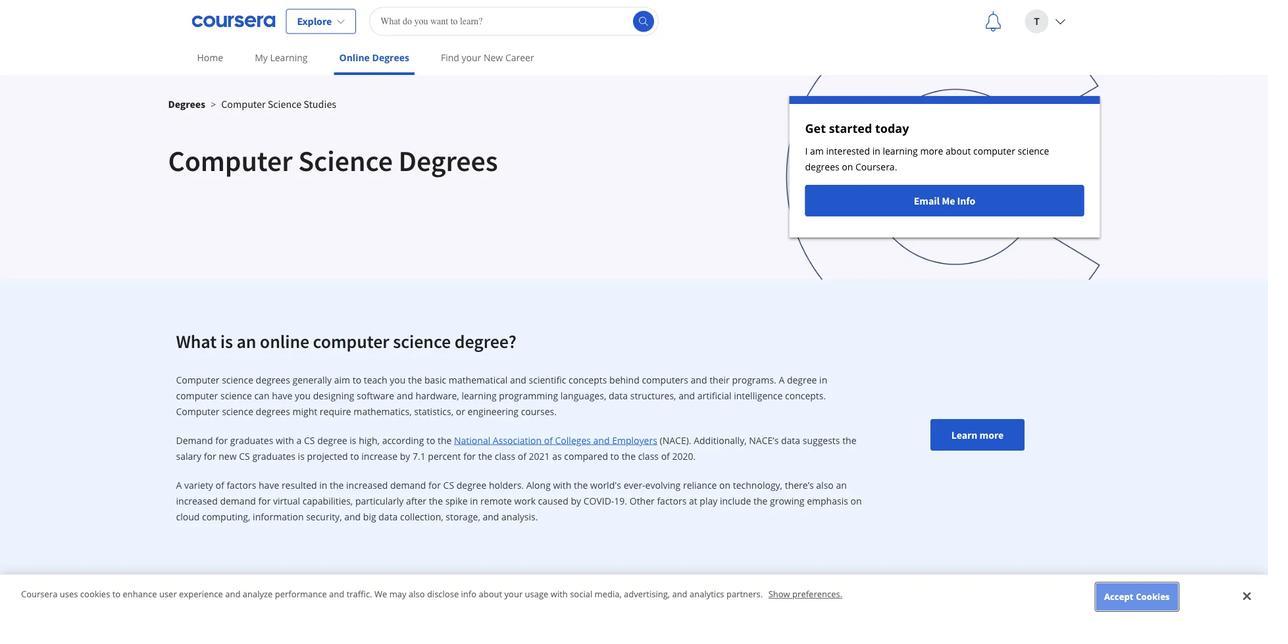 Task type: vqa. For each thing, say whether or not it's contained in the screenshot.
techniques
no



Task type: locate. For each thing, give the bounding box(es) containing it.
1 vertical spatial have
[[259, 479, 279, 491]]

the left basic
[[408, 374, 422, 386]]

a
[[779, 374, 785, 386], [176, 479, 182, 491]]

with inside a variety of factors have resulted in the increased demand for cs degree holders. along with the world's ever-evolving reliance on technology, there's also an increased demand for virtual capabilities, particularly after the spike in remote work caused by covid-19. other factors at play include the growing emphasis on cloud computing, information security, and big data collection, storage, and analysis.
[[553, 479, 572, 491]]

science inside 'i am interested in learning more about computer science degrees on coursera.'
[[1018, 145, 1050, 157]]

0 vertical spatial also
[[817, 479, 834, 491]]

about right 'info'
[[479, 589, 502, 600]]

also up emphasis at the right of page
[[817, 479, 834, 491]]

have inside computer science degrees generally aim to teach you the basic mathematical and scientific concepts behind computers and their programs. a degree in computer science can have you designing software and hardware, learning programming languages, data structures, and artificial intelligence concepts. computer science degrees might require mathematics, statistics, or engineering courses.
[[272, 389, 293, 402]]

cs right new
[[239, 450, 250, 463]]

computer
[[974, 145, 1016, 157], [313, 330, 390, 353], [176, 389, 218, 402]]

computer up info
[[974, 145, 1016, 157]]

require
[[320, 405, 351, 418]]

learning down today
[[883, 145, 918, 157]]

my
[[255, 51, 268, 64]]

what is an online computer science degree?
[[176, 330, 517, 353]]

compared
[[564, 450, 608, 463]]

coursera uses cookies to enhance user experience and analyze performance and traffic. we may also disclose info about your usage with social media, advertising, and analytics partners. show preferences.
[[21, 589, 843, 600]]

degrees up can
[[256, 374, 290, 386]]

1 vertical spatial computer
[[313, 330, 390, 353]]

1 horizontal spatial about
[[946, 145, 971, 157]]

explore button
[[286, 9, 356, 34]]

analyze
[[243, 589, 273, 600]]

you up might
[[295, 389, 311, 402]]

degree inside computer science degrees generally aim to teach you the basic mathematical and scientific concepts behind computers and their programs. a degree in computer science can have you designing software and hardware, learning programming languages, data structures, and artificial intelligence concepts. computer science degrees might require mathematics, statistics, or engineering courses.
[[787, 374, 817, 386]]

on right emphasis at the right of page
[[851, 495, 862, 507]]

1 horizontal spatial an
[[836, 479, 847, 491]]

0 horizontal spatial data
[[379, 511, 398, 523]]

an
[[237, 330, 256, 353], [836, 479, 847, 491]]

1 horizontal spatial demand
[[390, 479, 426, 491]]

in up concepts.
[[820, 374, 828, 386]]

0 vertical spatial an
[[237, 330, 256, 353]]

increased
[[346, 479, 388, 491], [176, 495, 218, 507]]

by inside (nace). additionally, nace's data suggests the salary for new cs graduates is projected to increase by 7.1 percent for the class of 2021 as compared to the class of 2020.
[[400, 450, 410, 463]]

0 vertical spatial have
[[272, 389, 293, 402]]

my learning link
[[250, 43, 313, 72]]

virtual
[[273, 495, 300, 507]]

science down studies
[[298, 142, 393, 179]]

0 horizontal spatial cs
[[239, 450, 250, 463]]

experience
[[179, 589, 223, 600]]

2 vertical spatial data
[[379, 511, 398, 523]]

computer up demand
[[176, 389, 218, 402]]

2 vertical spatial computer
[[176, 389, 218, 402]]

also inside a variety of factors have resulted in the increased demand for cs degree holders. along with the world's ever-evolving reliance on technology, there's also an increased demand for virtual capabilities, particularly after the spike in remote work caused by covid-19. other factors at play include the growing emphasis on cloud computing, information security, and big data collection, storage, and analysis.
[[817, 479, 834, 491]]

concepts
[[569, 374, 607, 386]]

0 vertical spatial increased
[[346, 479, 388, 491]]

the
[[408, 374, 422, 386], [438, 434, 452, 447], [843, 434, 857, 447], [478, 450, 493, 463], [622, 450, 636, 463], [330, 479, 344, 491], [574, 479, 588, 491], [429, 495, 443, 507], [754, 495, 768, 507]]

degrees
[[806, 160, 840, 173], [256, 374, 290, 386], [256, 405, 290, 418]]

on up include
[[720, 479, 731, 491]]

show preferences. link
[[769, 589, 843, 600]]

increased down variety on the bottom
[[176, 495, 218, 507]]

a inside a variety of factors have resulted in the increased demand for cs degree holders. along with the world's ever-evolving reliance on technology, there's also an increased demand for virtual capabilities, particularly after the spike in remote work caused by covid-19. other factors at play include the growing emphasis on cloud computing, information security, and big data collection, storage, and analysis.
[[176, 479, 182, 491]]

with left social
[[551, 589, 568, 600]]

1 horizontal spatial more
[[980, 429, 1004, 442]]

in up capabilities,
[[319, 479, 327, 491]]

advertising,
[[624, 589, 670, 600]]

demand up after
[[390, 479, 426, 491]]

of
[[544, 434, 553, 447], [518, 450, 527, 463], [661, 450, 670, 463], [216, 479, 224, 491]]

by inside a variety of factors have resulted in the increased demand for cs degree holders. along with the world's ever-evolving reliance on technology, there's also an increased demand for virtual capabilities, particularly after the spike in remote work caused by covid-19. other factors at play include the growing emphasis on cloud computing, information security, and big data collection, storage, and analysis.
[[571, 495, 581, 507]]

cs up spike
[[443, 479, 454, 491]]

in right spike
[[470, 495, 478, 507]]

mathematical
[[449, 374, 508, 386]]

statistics,
[[414, 405, 454, 418]]

1 vertical spatial your
[[505, 589, 523, 600]]

0 horizontal spatial is
[[220, 330, 233, 353]]

data down behind at the bottom
[[609, 389, 628, 402]]

programming
[[499, 389, 558, 402]]

1 vertical spatial cs
[[239, 450, 250, 463]]

0 vertical spatial degrees
[[372, 51, 409, 64]]

1 vertical spatial also
[[409, 589, 425, 600]]

2 horizontal spatial cs
[[443, 479, 454, 491]]

2 horizontal spatial computer
[[974, 145, 1016, 157]]

traffic.
[[347, 589, 372, 600]]

get started today status
[[790, 96, 1100, 238]]

the up percent
[[438, 434, 452, 447]]

more
[[921, 145, 944, 157], [980, 429, 1004, 442]]

0 vertical spatial degree
[[787, 374, 817, 386]]

1 vertical spatial increased
[[176, 495, 218, 507]]

aim
[[334, 374, 350, 386]]

more up the 'email'
[[921, 145, 944, 157]]

your
[[462, 51, 481, 64], [505, 589, 523, 600]]

1 vertical spatial an
[[836, 479, 847, 491]]

other
[[630, 495, 655, 507]]

demand
[[390, 479, 426, 491], [220, 495, 256, 507]]

0 vertical spatial a
[[779, 374, 785, 386]]

0 vertical spatial more
[[921, 145, 944, 157]]

interested
[[827, 145, 870, 157]]

increased up particularly
[[346, 479, 388, 491]]

an inside a variety of factors have resulted in the increased demand for cs degree holders. along with the world's ever-evolving reliance on technology, there's also an increased demand for virtual capabilities, particularly after the spike in remote work caused by covid-19. other factors at play include the growing emphasis on cloud computing, information security, and big data collection, storage, and analysis.
[[836, 479, 847, 491]]

class down the association
[[495, 450, 516, 463]]

by left 7.1
[[400, 450, 410, 463]]

1 vertical spatial graduates
[[252, 450, 296, 463]]

uses
[[60, 589, 78, 600]]

online degrees link
[[334, 43, 415, 75]]

0 horizontal spatial computer
[[176, 389, 218, 402]]

high,
[[359, 434, 380, 447]]

user
[[159, 589, 177, 600]]

designing
[[313, 389, 355, 402]]

to right cookies
[[112, 589, 121, 600]]

1 horizontal spatial a
[[779, 374, 785, 386]]

degrees down can
[[256, 405, 290, 418]]

1 horizontal spatial your
[[505, 589, 523, 600]]

cs inside (nace). additionally, nace's data suggests the salary for new cs graduates is projected to increase by 7.1 percent for the class of 2021 as compared to the class of 2020.
[[239, 450, 250, 463]]

1 vertical spatial degrees
[[168, 97, 206, 111]]

analysis.
[[502, 511, 538, 523]]

computer inside computer science degrees generally aim to teach you the basic mathematical and scientific concepts behind computers and their programs. a degree in computer science can have you designing software and hardware, learning programming languages, data structures, and artificial intelligence concepts. computer science degrees might require mathematics, statistics, or engineering courses.
[[176, 389, 218, 402]]

computer right >
[[221, 97, 266, 111]]

and left "analytics"
[[672, 589, 688, 600]]

increase
[[362, 450, 398, 463]]

growing
[[770, 495, 805, 507]]

1 vertical spatial about
[[479, 589, 502, 600]]

is down a
[[298, 450, 305, 463]]

and up programming
[[510, 374, 527, 386]]

also right may
[[409, 589, 425, 600]]

degree up spike
[[457, 479, 487, 491]]

suggests
[[803, 434, 840, 447]]

with left a
[[276, 434, 294, 447]]

data inside a variety of factors have resulted in the increased demand for cs degree holders. along with the world's ever-evolving reliance on technology, there's also an increased demand for virtual capabilities, particularly after the spike in remote work caused by covid-19. other factors at play include the growing emphasis on cloud computing, information security, and big data collection, storage, and analysis.
[[379, 511, 398, 523]]

1 horizontal spatial computer
[[313, 330, 390, 353]]

1 vertical spatial a
[[176, 479, 182, 491]]

2 vertical spatial cs
[[443, 479, 454, 491]]

learning down mathematical
[[462, 389, 497, 402]]

0 vertical spatial on
[[842, 160, 854, 173]]

cookies
[[80, 589, 110, 600]]

can
[[254, 389, 270, 402]]

you right teach
[[390, 374, 406, 386]]

computer up demand
[[176, 405, 220, 418]]

your left usage
[[505, 589, 523, 600]]

What do you want to learn? text field
[[369, 7, 659, 36]]

class down the employers
[[638, 450, 659, 463]]

the up covid-
[[574, 479, 588, 491]]

is inside (nace). additionally, nace's data suggests the salary for new cs graduates is projected to increase by 7.1 percent for the class of 2021 as compared to the class of 2020.
[[298, 450, 305, 463]]

get started today
[[806, 120, 910, 137]]

security,
[[306, 511, 342, 523]]

national
[[454, 434, 491, 447]]

the right suggests
[[843, 434, 857, 447]]

online
[[260, 330, 310, 353]]

0 vertical spatial learning
[[883, 145, 918, 157]]

1 horizontal spatial learning
[[883, 145, 918, 157]]

2 vertical spatial degrees
[[399, 142, 498, 179]]

factors down new
[[227, 479, 256, 491]]

computing,
[[202, 511, 250, 523]]

degree up concepts.
[[787, 374, 817, 386]]

2 vertical spatial degree
[[457, 479, 487, 491]]

on inside 'i am interested in learning more about computer science degrees on coursera.'
[[842, 160, 854, 173]]

1 horizontal spatial degree
[[457, 479, 487, 491]]

your right find
[[462, 51, 481, 64]]

0 vertical spatial computer
[[974, 145, 1016, 157]]

with inside the privacy alert dialog
[[551, 589, 568, 600]]

am
[[810, 145, 824, 157]]

0 horizontal spatial demand
[[220, 495, 256, 507]]

and
[[510, 374, 527, 386], [691, 374, 707, 386], [397, 389, 413, 402], [679, 389, 695, 402], [594, 434, 610, 447], [344, 511, 361, 523], [483, 511, 499, 523], [225, 589, 241, 600], [329, 589, 345, 600], [672, 589, 688, 600]]

2 vertical spatial with
[[551, 589, 568, 600]]

is right what
[[220, 330, 233, 353]]

colleges
[[555, 434, 591, 447]]

computer inside 'i am interested in learning more about computer science degrees on coursera.'
[[974, 145, 1016, 157]]

to down high,
[[350, 450, 359, 463]]

None search field
[[369, 7, 659, 36]]

degrees inside 'i am interested in learning more about computer science degrees on coursera.'
[[806, 160, 840, 173]]

technology,
[[733, 479, 783, 491]]

1 horizontal spatial factors
[[657, 495, 687, 507]]

for down national
[[464, 450, 476, 463]]

0 vertical spatial cs
[[304, 434, 315, 447]]

1 horizontal spatial also
[[817, 479, 834, 491]]

1 vertical spatial more
[[980, 429, 1004, 442]]

graduates up resulted
[[252, 450, 296, 463]]

degrees down am
[[806, 160, 840, 173]]

of up the as
[[544, 434, 553, 447]]

0 vertical spatial you
[[390, 374, 406, 386]]

1 horizontal spatial class
[[638, 450, 659, 463]]

more right the learn
[[980, 429, 1004, 442]]

science left studies
[[268, 97, 302, 111]]

factors
[[227, 479, 256, 491], [657, 495, 687, 507]]

2 horizontal spatial data
[[781, 434, 801, 447]]

1 horizontal spatial by
[[571, 495, 581, 507]]

0 horizontal spatial degree
[[317, 434, 347, 447]]

1 vertical spatial factors
[[657, 495, 687, 507]]

have up virtual
[[259, 479, 279, 491]]

hardware,
[[416, 389, 459, 402]]

learn
[[952, 429, 978, 442]]

0 horizontal spatial factors
[[227, 479, 256, 491]]

0 horizontal spatial your
[[462, 51, 481, 64]]

on
[[842, 160, 854, 173], [720, 479, 731, 491], [851, 495, 862, 507]]

work
[[515, 495, 536, 507]]

data inside (nace). additionally, nace's data suggests the salary for new cs graduates is projected to increase by 7.1 percent for the class of 2021 as compared to the class of 2020.
[[781, 434, 801, 447]]

have right can
[[272, 389, 293, 402]]

basic
[[425, 374, 447, 386]]

0 horizontal spatial learning
[[462, 389, 497, 402]]

0 horizontal spatial a
[[176, 479, 182, 491]]

0 vertical spatial data
[[609, 389, 628, 402]]

computer science degrees
[[168, 142, 498, 179]]

0 horizontal spatial class
[[495, 450, 516, 463]]

computer up aim
[[313, 330, 390, 353]]

teach
[[364, 374, 388, 386]]

to down the employers
[[611, 450, 620, 463]]

with up caused
[[553, 479, 572, 491]]

0 horizontal spatial about
[[479, 589, 502, 600]]

disclose
[[427, 589, 459, 600]]

a left variety on the bottom
[[176, 479, 182, 491]]

0 vertical spatial degrees
[[806, 160, 840, 173]]

social
[[570, 589, 593, 600]]

data right nace's
[[781, 434, 801, 447]]

big
[[363, 511, 376, 523]]

2 vertical spatial is
[[298, 450, 305, 463]]

computer science degrees generally aim to teach you the basic mathematical and scientific concepts behind computers and their programs. a degree in computer science can have you designing software and hardware, learning programming languages, data structures, and artificial intelligence concepts. computer science degrees might require mathematics, statistics, or engineering courses.
[[176, 374, 828, 418]]

spike
[[446, 495, 468, 507]]

1 vertical spatial you
[[295, 389, 311, 402]]

about
[[946, 145, 971, 157], [479, 589, 502, 600]]

privacy alert dialog
[[0, 575, 1269, 622]]

and down remote
[[483, 511, 499, 523]]

i
[[806, 145, 808, 157]]

1 vertical spatial data
[[781, 434, 801, 447]]

2 vertical spatial on
[[851, 495, 862, 507]]

about up info
[[946, 145, 971, 157]]

1 vertical spatial with
[[553, 479, 572, 491]]

0 vertical spatial your
[[462, 51, 481, 64]]

you
[[390, 374, 406, 386], [295, 389, 311, 402]]

0 horizontal spatial also
[[409, 589, 425, 600]]

enhance
[[123, 589, 157, 600]]

0 horizontal spatial more
[[921, 145, 944, 157]]

1 horizontal spatial data
[[609, 389, 628, 402]]

is
[[220, 330, 233, 353], [350, 434, 357, 447], [298, 450, 305, 463]]

by right caused
[[571, 495, 581, 507]]

on down interested
[[842, 160, 854, 173]]

a inside computer science degrees generally aim to teach you the basic mathematical and scientific concepts behind computers and their programs. a degree in computer science can have you designing software and hardware, learning programming languages, data structures, and artificial intelligence concepts. computer science degrees might require mathematics, statistics, or engineering courses.
[[779, 374, 785, 386]]

by
[[400, 450, 410, 463], [571, 495, 581, 507]]

0 vertical spatial demand
[[390, 479, 426, 491]]

degrees
[[372, 51, 409, 64], [168, 97, 206, 111], [399, 142, 498, 179]]

factors down "evolving"
[[657, 495, 687, 507]]

the down technology,
[[754, 495, 768, 507]]

a right programs.
[[779, 374, 785, 386]]

7.1
[[413, 450, 426, 463]]

also
[[817, 479, 834, 491], [409, 589, 425, 600]]

to right aim
[[353, 374, 362, 386]]

0 vertical spatial graduates
[[230, 434, 273, 447]]

play
[[700, 495, 718, 507]]

in up coursera.
[[873, 145, 881, 157]]

1 vertical spatial on
[[720, 479, 731, 491]]

new
[[219, 450, 237, 463]]

0 vertical spatial by
[[400, 450, 410, 463]]

0 vertical spatial is
[[220, 330, 233, 353]]

to up percent
[[427, 434, 435, 447]]

demand up computing, on the left of the page
[[220, 495, 256, 507]]

started
[[829, 120, 873, 137]]

about inside 'i am interested in learning more about computer science degrees on coursera.'
[[946, 145, 971, 157]]

an left the online
[[237, 330, 256, 353]]

according
[[382, 434, 424, 447]]

graduates up new
[[230, 434, 273, 447]]

for
[[215, 434, 228, 447], [204, 450, 216, 463], [464, 450, 476, 463], [429, 479, 441, 491], [258, 495, 271, 507]]

1 vertical spatial learning
[[462, 389, 497, 402]]

intelligence
[[734, 389, 783, 402]]

of inside a variety of factors have resulted in the increased demand for cs degree holders. along with the world's ever-evolving reliance on technology, there's also an increased demand for virtual capabilities, particularly after the spike in remote work caused by covid-19. other factors at play include the growing emphasis on cloud computing, information security, and big data collection, storage, and analysis.
[[216, 479, 224, 491]]

data down particularly
[[379, 511, 398, 523]]

degree up 'projected'
[[317, 434, 347, 447]]

1 horizontal spatial you
[[390, 374, 406, 386]]

an up emphasis at the right of page
[[836, 479, 847, 491]]

cs right a
[[304, 434, 315, 447]]

coursera image
[[192, 11, 276, 32]]

2 horizontal spatial degree
[[787, 374, 817, 386]]

structures,
[[631, 389, 676, 402]]

partners.
[[727, 589, 763, 600]]

as
[[553, 450, 562, 463]]

of right variety on the bottom
[[216, 479, 224, 491]]

the right after
[[429, 495, 443, 507]]

1 vertical spatial is
[[350, 434, 357, 447]]

data inside computer science degrees generally aim to teach you the basic mathematical and scientific concepts behind computers and their programs. a degree in computer science can have you designing software and hardware, learning programming languages, data structures, and artificial intelligence concepts. computer science degrees might require mathematics, statistics, or engineering courses.
[[609, 389, 628, 402]]

0 vertical spatial about
[[946, 145, 971, 157]]

1 vertical spatial by
[[571, 495, 581, 507]]

degree?
[[455, 330, 517, 353]]

0 horizontal spatial by
[[400, 450, 410, 463]]

home
[[197, 51, 223, 64]]

1 horizontal spatial is
[[298, 450, 305, 463]]

is left high,
[[350, 434, 357, 447]]

0 vertical spatial science
[[268, 97, 302, 111]]



Task type: describe. For each thing, give the bounding box(es) containing it.
in inside computer science degrees generally aim to teach you the basic mathematical and scientific concepts behind computers and their programs. a degree in computer science can have you designing software and hardware, learning programming languages, data structures, and artificial intelligence concepts. computer science degrees might require mathematics, statistics, or engineering courses.
[[820, 374, 828, 386]]

0 vertical spatial with
[[276, 434, 294, 447]]

demand for graduates with a cs degree is high, according to the national association of colleges and employers
[[176, 434, 658, 447]]

degrees inside online degrees link
[[372, 51, 409, 64]]

cookies
[[1136, 591, 1170, 603]]

and up compared
[[594, 434, 610, 447]]

accept
[[1105, 591, 1134, 603]]

info
[[461, 589, 477, 600]]

programs.
[[732, 374, 777, 386]]

1 class from the left
[[495, 450, 516, 463]]

resulted
[[282, 479, 317, 491]]

of down the association
[[518, 450, 527, 463]]

for up new
[[215, 434, 228, 447]]

in inside 'i am interested in learning more about computer science degrees on coursera.'
[[873, 145, 881, 157]]

computer down >
[[168, 142, 293, 179]]

get
[[806, 120, 826, 137]]

evolving
[[646, 479, 681, 491]]

1 vertical spatial degrees
[[256, 374, 290, 386]]

today
[[876, 120, 910, 137]]

online
[[339, 51, 370, 64]]

explore
[[297, 15, 332, 28]]

2 class from the left
[[638, 450, 659, 463]]

find your new career
[[441, 51, 534, 64]]

1 vertical spatial degree
[[317, 434, 347, 447]]

generally
[[293, 374, 332, 386]]

caused
[[538, 495, 569, 507]]

association
[[493, 434, 542, 447]]

0 vertical spatial factors
[[227, 479, 256, 491]]

show
[[769, 589, 791, 600]]

percent
[[428, 450, 461, 463]]

degrees link
[[168, 97, 206, 111]]

along
[[526, 479, 551, 491]]

ever-
[[624, 479, 646, 491]]

and left big
[[344, 511, 361, 523]]

find
[[441, 51, 459, 64]]

languages,
[[561, 389, 607, 402]]

scientific
[[529, 374, 566, 386]]

have inside a variety of factors have resulted in the increased demand for cs degree holders. along with the world's ever-evolving reliance on technology, there's also an increased demand for virtual capabilities, particularly after the spike in remote work caused by covid-19. other factors at play include the growing emphasis on cloud computing, information security, and big data collection, storage, and analysis.
[[259, 479, 279, 491]]

reliance
[[683, 479, 717, 491]]

info
[[958, 194, 976, 207]]

your inside the privacy alert dialog
[[505, 589, 523, 600]]

the up capabilities,
[[330, 479, 344, 491]]

a variety of factors have resulted in the increased demand for cs degree holders. along with the world's ever-evolving reliance on technology, there's also an increased demand for virtual capabilities, particularly after the spike in remote work caused by covid-19. other factors at play include the growing emphasis on cloud computing, information security, and big data collection, storage, and analysis.
[[176, 479, 862, 523]]

t
[[1034, 15, 1040, 28]]

degrees > computer science studies
[[168, 97, 336, 111]]

home link
[[192, 43, 229, 72]]

world's
[[591, 479, 622, 491]]

2 horizontal spatial is
[[350, 434, 357, 447]]

to inside computer science degrees generally aim to teach you the basic mathematical and scientific concepts behind computers and their programs. a degree in computer science can have you designing software and hardware, learning programming languages, data structures, and artificial intelligence concepts. computer science degrees might require mathematics, statistics, or engineering courses.
[[353, 374, 362, 386]]

software
[[357, 389, 394, 402]]

your inside 'link'
[[462, 51, 481, 64]]

and up mathematics,
[[397, 389, 413, 402]]

1 vertical spatial science
[[298, 142, 393, 179]]

and down computers
[[679, 389, 695, 402]]

to inside the privacy alert dialog
[[112, 589, 121, 600]]

learn more link
[[931, 419, 1025, 451]]

preferences.
[[793, 589, 843, 600]]

and left "traffic."
[[329, 589, 345, 600]]

after
[[406, 495, 427, 507]]

may
[[390, 589, 407, 600]]

learning inside computer science degrees generally aim to teach you the basic mathematical and scientific concepts behind computers and their programs. a degree in computer science can have you designing software and hardware, learning programming languages, data structures, and artificial intelligence concepts. computer science degrees might require mathematics, statistics, or engineering courses.
[[462, 389, 497, 402]]

for left new
[[204, 450, 216, 463]]

t button
[[1015, 0, 1077, 42]]

0 horizontal spatial an
[[237, 330, 256, 353]]

computers
[[642, 374, 689, 386]]

learning inside 'i am interested in learning more about computer science degrees on coursera.'
[[883, 145, 918, 157]]

and left their
[[691, 374, 707, 386]]

cloud
[[176, 511, 200, 523]]

(nace). additionally, nace's data suggests the salary for new cs graduates is projected to increase by 7.1 percent for the class of 2021 as compared to the class of 2020.
[[176, 434, 857, 463]]

at
[[689, 495, 698, 507]]

2020.
[[673, 450, 696, 463]]

a
[[297, 434, 302, 447]]

email me info
[[914, 194, 976, 207]]

graduates inside (nace). additionally, nace's data suggests the salary for new cs graduates is projected to increase by 7.1 percent for the class of 2021 as compared to the class of 2020.
[[252, 450, 296, 463]]

concepts.
[[785, 389, 826, 402]]

1 horizontal spatial increased
[[346, 479, 388, 491]]

covid-
[[584, 495, 615, 507]]

of left 2020.
[[661, 450, 670, 463]]

projected
[[307, 450, 348, 463]]

for down percent
[[429, 479, 441, 491]]

1 vertical spatial demand
[[220, 495, 256, 507]]

courses.
[[521, 405, 557, 418]]

studies
[[304, 97, 336, 111]]

cs inside a variety of factors have resulted in the increased demand for cs degree holders. along with the world's ever-evolving reliance on technology, there's also an increased demand for virtual capabilities, particularly after the spike in remote work caused by covid-19. other factors at play include the growing emphasis on cloud computing, information security, and big data collection, storage, and analysis.
[[443, 479, 454, 491]]

nace's
[[749, 434, 779, 447]]

and left analyze
[[225, 589, 241, 600]]

email me info button
[[806, 185, 1085, 217]]

computer down what
[[176, 374, 220, 386]]

salary
[[176, 450, 202, 463]]

1 horizontal spatial cs
[[304, 434, 315, 447]]

the down national
[[478, 450, 493, 463]]

particularly
[[355, 495, 404, 507]]

learn more
[[952, 429, 1004, 442]]

degree inside a variety of factors have resulted in the increased demand for cs degree holders. along with the world's ever-evolving reliance on technology, there's also an increased demand for virtual capabilities, particularly after the spike in remote work caused by covid-19. other factors at play include the growing emphasis on cloud computing, information security, and big data collection, storage, and analysis.
[[457, 479, 487, 491]]

me
[[942, 194, 956, 207]]

0 horizontal spatial you
[[295, 389, 311, 402]]

emphasis
[[807, 495, 849, 507]]

performance
[[275, 589, 327, 600]]

more inside 'i am interested in learning more about computer science degrees on coursera.'
[[921, 145, 944, 157]]

national association of colleges and employers link
[[454, 434, 658, 447]]

new
[[484, 51, 503, 64]]

additionally,
[[694, 434, 747, 447]]

the down the employers
[[622, 450, 636, 463]]

demand
[[176, 434, 213, 447]]

0 horizontal spatial increased
[[176, 495, 218, 507]]

capabilities,
[[303, 495, 353, 507]]

for up information
[[258, 495, 271, 507]]

2 vertical spatial degrees
[[256, 405, 290, 418]]

accept cookies
[[1105, 591, 1170, 603]]

(nace).
[[660, 434, 692, 447]]

also inside the privacy alert dialog
[[409, 589, 425, 600]]

the inside computer science degrees generally aim to teach you the basic mathematical and scientific concepts behind computers and their programs. a degree in computer science can have you designing software and hardware, learning programming languages, data structures, and artificial intelligence concepts. computer science degrees might require mathematics, statistics, or engineering courses.
[[408, 374, 422, 386]]

about inside the privacy alert dialog
[[479, 589, 502, 600]]

might
[[293, 405, 317, 418]]

holders.
[[489, 479, 524, 491]]



